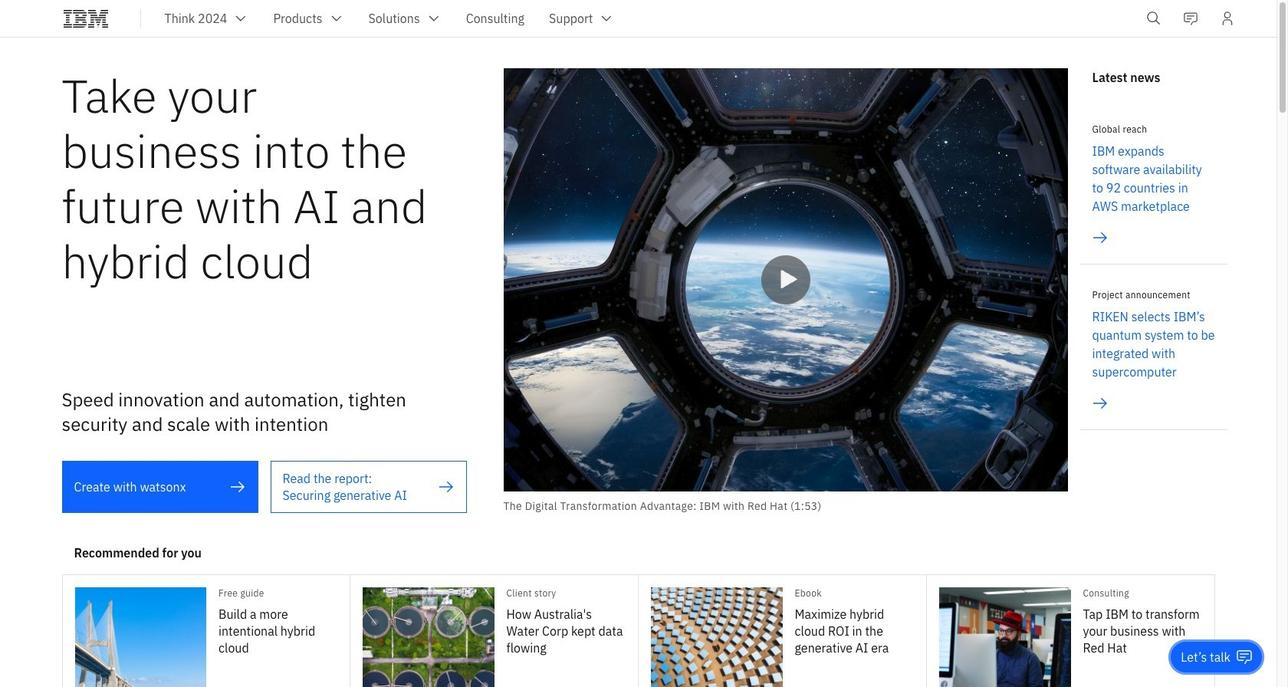 Task type: describe. For each thing, give the bounding box(es) containing it.
let's talk element
[[1181, 649, 1231, 666]]



